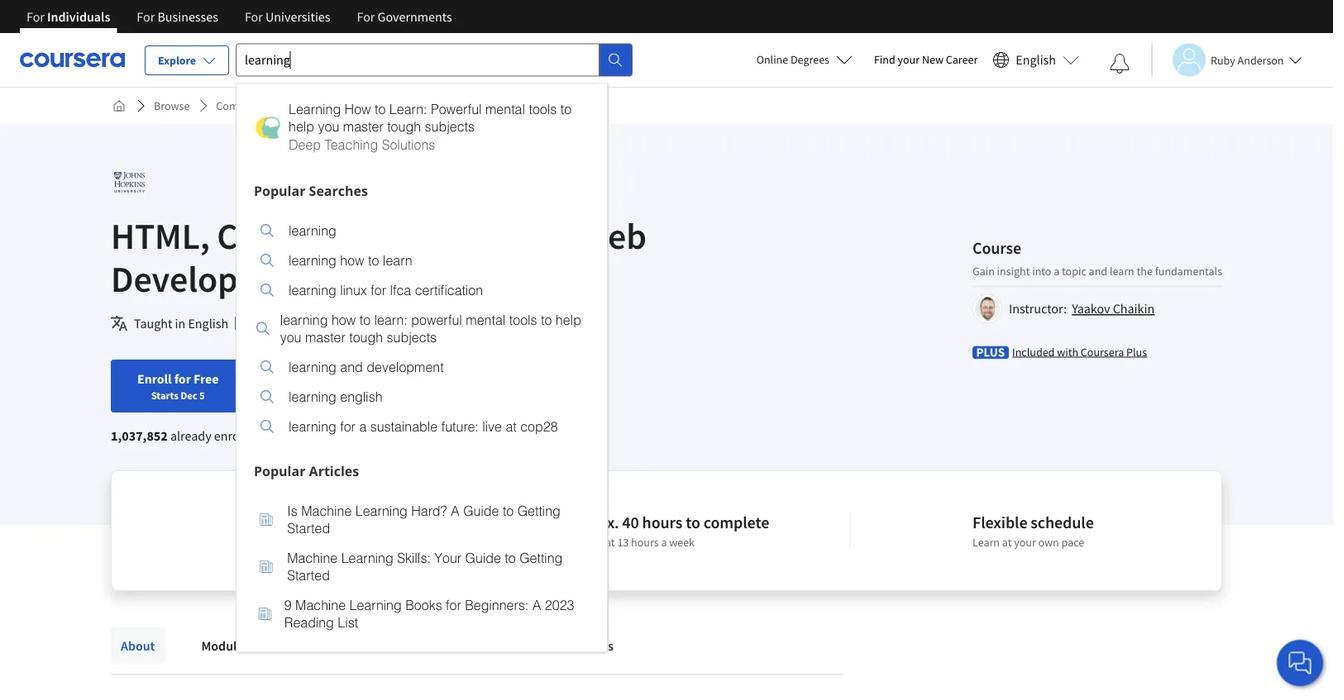 Task type: describe. For each thing, give the bounding box(es) containing it.
hard?
[[411, 503, 447, 519]]

approx. 40 hours to complete 3 weeks at 13 hours a week
[[565, 512, 769, 550]]

instructor: yaakov chaikin
[[1009, 301, 1155, 317]]

suggestion image image for learning how to learn
[[261, 254, 274, 267]]

machine inside the machine learning skills: your guide to getting started
[[287, 550, 338, 566]]

solutions
[[382, 137, 435, 153]]

learning for learning english
[[289, 389, 336, 404]]

development
[[367, 359, 444, 375]]

for for businesses
[[137, 8, 155, 25]]

johns hopkins university image
[[111, 164, 148, 201]]

for governments
[[357, 8, 452, 25]]

may
[[459, 315, 483, 332]]

for individuals
[[26, 8, 110, 25]]

master for how
[[305, 330, 346, 345]]

1 vertical spatial english
[[188, 315, 228, 332]]

individuals
[[47, 8, 110, 25]]

recommendations link
[[286, 628, 412, 664]]

approx.
[[565, 512, 619, 533]]

none search field containing popular searches
[[236, 43, 633, 653]]

topic
[[1062, 263, 1087, 278]]

coursera plus image
[[973, 346, 1009, 359]]

ruby anderson
[[1211, 53, 1284, 67]]

learning inside the machine learning skills: your guide to getting started
[[341, 550, 394, 566]]

your
[[434, 550, 462, 566]]

searches
[[309, 182, 368, 199]]

english
[[340, 389, 383, 404]]

with
[[1057, 344, 1079, 359]]

coursera
[[1081, 344, 1124, 359]]

schedule
[[1031, 512, 1094, 533]]

computer science
[[216, 98, 304, 113]]

guide inside is machine learning hard? a guide to getting started
[[463, 503, 499, 519]]

reviews
[[567, 638, 614, 654]]

available for 18 languages available
[[316, 315, 365, 332]]

beginners:
[[465, 598, 529, 613]]

financial aid available button
[[258, 379, 367, 394]]

english inside button
[[1016, 52, 1056, 68]]

learning inside 9 machine learning books for beginners: a 2023 reading list
[[350, 598, 402, 613]]

languages
[[258, 315, 314, 332]]

how for learn
[[340, 253, 364, 268]]

businesses
[[157, 8, 218, 25]]

learn
[[973, 535, 1000, 550]]

included
[[1012, 344, 1055, 359]]

suggestion image image for learning
[[261, 224, 274, 237]]

articles
[[309, 462, 359, 480]]

and inside list box
[[340, 359, 363, 375]]

reading
[[284, 615, 334, 630]]

list box for popular articles
[[237, 486, 607, 652]]

html, css, and javascript for web developers
[[111, 213, 647, 301]]

learning inside is machine learning hard? a guide to getting started
[[355, 503, 408, 519]]

1,037,852 already enrolled
[[111, 428, 260, 444]]

learning how to learn: powerful mental tools to help you master tough subjects
[[280, 312, 581, 345]]

5
[[199, 389, 205, 402]]

universities
[[266, 8, 330, 25]]

you for learning
[[280, 330, 301, 345]]

enrolled
[[214, 428, 260, 444]]

fundamentals
[[1155, 263, 1222, 278]]

recommendations
[[296, 638, 402, 654]]

governments
[[378, 8, 452, 25]]

popular searches
[[254, 182, 368, 199]]

flexible
[[973, 512, 1028, 533]]

18 languages available
[[242, 315, 365, 332]]

available for financial aid available
[[323, 379, 367, 394]]

to inside the machine learning skills: your guide to getting started
[[505, 550, 516, 566]]

powerful
[[431, 101, 482, 117]]

9 machine learning books for beginners: a 2023 reading list
[[284, 598, 574, 630]]

learning for learning
[[289, 223, 336, 238]]

learn:
[[389, 101, 427, 117]]

yaakov chaikin link
[[1072, 301, 1155, 317]]

about link
[[111, 628, 165, 664]]

subjects for powerful
[[387, 330, 437, 345]]

(15,871
[[261, 535, 297, 550]]

learn inside course gain insight into a topic and learn the fundamentals
[[1110, 263, 1135, 278]]

not
[[486, 315, 504, 332]]

autocomplete results list box
[[236, 83, 608, 653]]

lfca
[[390, 282, 411, 298]]

0 horizontal spatial your
[[898, 52, 920, 67]]

science
[[267, 98, 304, 113]]

deep
[[289, 137, 321, 153]]

future:
[[441, 419, 479, 434]]

explore button
[[145, 45, 229, 75]]

suggestion image image for is machine learning hard? a guide to getting started
[[260, 513, 273, 526]]

machine for 9
[[295, 598, 346, 613]]

live
[[482, 419, 502, 434]]

how for learn:
[[332, 312, 356, 328]]

learning inside 'learning how to learn: powerful mental tools to help you master tough subjects deep teaching solutions'
[[289, 101, 341, 117]]

the
[[1137, 263, 1153, 278]]

yaakov
[[1072, 301, 1110, 317]]

3
[[565, 535, 570, 550]]

and right the mobile
[[366, 98, 384, 113]]

browse
[[154, 98, 190, 113]]

enroll
[[137, 371, 172, 387]]

learning for learning how to learn: powerful mental tools to help you master tough subjects
[[280, 312, 328, 328]]

computer
[[216, 98, 265, 113]]

css,
[[217, 213, 286, 258]]

master for how
[[343, 119, 384, 134]]

chat with us image
[[1287, 650, 1313, 677]]

course
[[973, 237, 1022, 258]]

for universities
[[245, 8, 330, 25]]

your inside "flexible schedule learn at your own pace"
[[1014, 535, 1036, 550]]

learning and development
[[289, 359, 444, 375]]

help for learning how to learn: powerful mental tools to help you master tough subjects
[[556, 312, 581, 328]]

for for individuals
[[26, 8, 45, 25]]

for inside 9 machine learning books for beginners: a 2023 reading list
[[446, 598, 461, 613]]

to inside the approx. 40 hours to complete 3 weeks at 13 hours a week
[[686, 512, 700, 533]]

tools for learning how to learn: powerful mental tools to help you master tough subjects
[[509, 312, 537, 328]]

ruby anderson button
[[1151, 43, 1302, 77]]

tough for learn:
[[349, 330, 383, 345]]

learning english
[[289, 389, 383, 404]]

included with coursera plus
[[1012, 344, 1147, 359]]

testimonials
[[449, 638, 521, 654]]

included with coursera plus link
[[1012, 344, 1147, 360]]

mobile
[[331, 98, 363, 113]]

getting inside is machine learning hard? a guide to getting started
[[517, 503, 561, 519]]

mental for powerful
[[466, 312, 506, 328]]

help for learning how to learn: powerful mental tools to help you master tough subjects deep teaching solutions
[[289, 119, 314, 134]]

0 vertical spatial hours
[[642, 512, 683, 533]]

learning for learning how to learn
[[289, 253, 336, 268]]



Task type: locate. For each thing, give the bounding box(es) containing it.
mental left be
[[466, 312, 506, 328]]

learning left the hard? on the left bottom of page
[[355, 503, 408, 519]]

started inside the machine learning skills: your guide to getting started
[[287, 568, 330, 583]]

subjects inside learning how to learn: powerful mental tools to help you master tough subjects
[[387, 330, 437, 345]]

suggestion image image for machine learning skills: your guide to getting started
[[260, 560, 273, 574]]

2 vertical spatial a
[[661, 535, 667, 550]]

9
[[284, 598, 292, 613]]

guide right your on the left bottom of the page
[[465, 550, 501, 566]]

to inside is machine learning hard? a guide to getting started
[[503, 503, 514, 519]]

machine learning skills: your guide to getting started
[[287, 550, 563, 583]]

at left 13
[[605, 535, 615, 550]]

popular for popular searches
[[254, 182, 306, 199]]

1 vertical spatial tough
[[349, 330, 383, 345]]

at inside "flexible schedule learn at your own pace"
[[1002, 535, 1012, 550]]

learning up list
[[350, 598, 402, 613]]

0 horizontal spatial web
[[387, 98, 408, 113]]

hours right 13
[[631, 535, 659, 550]]

master
[[343, 119, 384, 134], [305, 330, 346, 345]]

ruby
[[1211, 53, 1236, 67]]

in
[[175, 315, 185, 332]]

career
[[946, 52, 978, 67]]

powerful
[[411, 312, 462, 328]]

1 vertical spatial tools
[[509, 312, 537, 328]]

getting inside the machine learning skills: your guide to getting started
[[520, 550, 563, 566]]

tough inside 'learning how to learn: powerful mental tools to help you master tough subjects deep teaching solutions'
[[387, 119, 421, 134]]

hours up week
[[642, 512, 683, 533]]

reviews link
[[557, 628, 624, 664]]

2 for from the left
[[137, 8, 155, 25]]

available inside button
[[316, 315, 365, 332]]

help right be
[[556, 312, 581, 328]]

machine inside is machine learning hard? a guide to getting started
[[301, 503, 352, 519]]

english right in
[[188, 315, 228, 332]]

html,
[[111, 213, 210, 258]]

learning left skills:
[[341, 550, 394, 566]]

web
[[387, 98, 408, 113], [579, 213, 647, 258]]

content
[[414, 315, 457, 332]]

1 vertical spatial help
[[556, 312, 581, 328]]

learning for learning for a sustainable future: live at cop28
[[289, 419, 336, 434]]

subjects down learn:
[[387, 330, 437, 345]]

1 horizontal spatial tough
[[387, 119, 421, 134]]

None search field
[[236, 43, 633, 653]]

you
[[318, 119, 339, 134], [280, 330, 301, 345]]

how up linux
[[340, 253, 364, 268]]

1 vertical spatial available
[[323, 379, 367, 394]]

sustainable
[[370, 419, 438, 434]]

popular up is
[[254, 462, 306, 480]]

tough up 'learning and development'
[[349, 330, 383, 345]]

started down (15,871 reviews)
[[287, 568, 330, 583]]

0 horizontal spatial learn
[[383, 253, 412, 268]]

a
[[1054, 263, 1060, 278], [359, 419, 367, 434], [661, 535, 667, 550]]

and down popular searches
[[293, 213, 352, 258]]

your
[[898, 52, 920, 67], [1014, 535, 1036, 550]]

list box containing learning
[[237, 206, 607, 456]]

1 started from the top
[[287, 521, 330, 536]]

1 vertical spatial guide
[[465, 550, 501, 566]]

0 vertical spatial you
[[318, 119, 339, 134]]

1 vertical spatial started
[[287, 568, 330, 583]]

2 popular from the top
[[254, 462, 306, 480]]

modules link
[[191, 628, 259, 664]]

1 horizontal spatial you
[[318, 119, 339, 134]]

0 horizontal spatial you
[[280, 330, 301, 345]]

and inside course gain insight into a topic and learn the fundamentals
[[1089, 263, 1108, 278]]

tools for learning how to learn: powerful mental tools to help you master tough subjects deep teaching solutions
[[529, 101, 557, 117]]

a inside course gain insight into a topic and learn the fundamentals
[[1054, 263, 1060, 278]]

instructor:
[[1009, 301, 1067, 317]]

list box for popular searches
[[237, 206, 607, 456]]

how
[[340, 253, 364, 268], [332, 312, 356, 328]]

a right the hard? on the left bottom of page
[[451, 503, 460, 519]]

for for governments
[[357, 8, 375, 25]]

teaching
[[325, 137, 378, 153]]

at inside autocomplete results list box
[[506, 419, 517, 434]]

mental inside 'learning how to learn: powerful mental tools to help you master tough subjects deep teaching solutions'
[[486, 101, 525, 117]]

find your new career link
[[866, 50, 986, 70]]

insight
[[997, 263, 1030, 278]]

0 vertical spatial how
[[340, 253, 364, 268]]

starts
[[151, 389, 178, 402]]

a inside autocomplete results list box
[[359, 419, 367, 434]]

3 for from the left
[[245, 8, 263, 25]]

0 vertical spatial subjects
[[425, 119, 475, 134]]

4 for from the left
[[357, 8, 375, 25]]

started
[[287, 521, 330, 536], [287, 568, 330, 583]]

a inside is machine learning hard? a guide to getting started
[[451, 503, 460, 519]]

list box containing is machine learning hard? a guide to getting started
[[237, 486, 607, 652]]

tools inside learning how to learn: powerful mental tools to help you master tough subjects
[[509, 312, 537, 328]]

coursera image
[[20, 47, 125, 73]]

2 list box from the top
[[237, 486, 607, 652]]

1 horizontal spatial help
[[556, 312, 581, 328]]

and inside html, css, and javascript for web developers
[[293, 213, 352, 258]]

find
[[874, 52, 896, 67]]

master inside learning how to learn: powerful mental tools to help you master tough subjects
[[305, 330, 346, 345]]

0 horizontal spatial at
[[506, 419, 517, 434]]

1 vertical spatial master
[[305, 330, 346, 345]]

help up deep at the top
[[289, 119, 314, 134]]

learning for learning and development
[[289, 359, 336, 375]]

available down 'learning and development'
[[323, 379, 367, 394]]

for left 'governments'
[[357, 8, 375, 25]]

subjects down the powerful
[[425, 119, 475, 134]]

how down linux
[[332, 312, 356, 328]]

0 vertical spatial english
[[1016, 52, 1056, 68]]

online degrees button
[[743, 41, 866, 78]]

1 vertical spatial popular
[[254, 462, 306, 480]]

a down english
[[359, 419, 367, 434]]

learn left the
[[1110, 263, 1135, 278]]

0 vertical spatial tough
[[387, 119, 421, 134]]

a left week
[[661, 535, 667, 550]]

mental right the powerful
[[486, 101, 525, 117]]

for for universities
[[245, 8, 263, 25]]

explore
[[158, 53, 196, 68]]

machine down reviews)
[[287, 550, 338, 566]]

1 horizontal spatial at
[[605, 535, 615, 550]]

2 horizontal spatial a
[[1054, 263, 1060, 278]]

for left universities
[[245, 8, 263, 25]]

mental inside learning how to learn: powerful mental tools to help you master tough subjects
[[466, 312, 506, 328]]

development
[[410, 98, 476, 113]]

learning
[[289, 223, 336, 238], [289, 253, 336, 268], [289, 282, 336, 298], [280, 312, 328, 328], [289, 359, 336, 375], [289, 389, 336, 404], [289, 419, 336, 434]]

4.7
[[261, 512, 283, 533]]

a left 2023
[[532, 598, 541, 613]]

1 horizontal spatial your
[[1014, 535, 1036, 550]]

popular down deep at the top
[[254, 182, 306, 199]]

online degrees
[[756, 52, 830, 67]]

and
[[366, 98, 384, 113], [293, 213, 352, 258], [1089, 263, 1108, 278], [340, 359, 363, 375]]

developers
[[111, 256, 285, 301]]

started inside is machine learning hard? a guide to getting started
[[287, 521, 330, 536]]

suggestion image image for 9 machine learning books for beginners: a 2023 reading list
[[258, 608, 272, 621]]

tough down learn:
[[387, 119, 421, 134]]

suggestion image image for learning how to learn: powerful mental tools to help you master tough subjects
[[256, 322, 270, 335]]

2 started from the top
[[287, 568, 330, 583]]

you inside 'learning how to learn: powerful mental tools to help you master tough subjects deep teaching solutions'
[[318, 119, 339, 134]]

suggestion image image for learning linux for lfca certification
[[261, 284, 274, 297]]

mobile and web development
[[331, 98, 476, 113]]

master inside 'learning how to learn: powerful mental tools to help you master tough subjects deep teaching solutions'
[[343, 119, 384, 134]]

0 horizontal spatial a
[[451, 503, 460, 519]]

your left own
[[1014, 535, 1036, 550]]

be
[[507, 315, 521, 332]]

1 vertical spatial machine
[[287, 550, 338, 566]]

1 vertical spatial a
[[359, 419, 367, 434]]

suggestion image image
[[254, 115, 280, 141], [261, 224, 274, 237], [261, 254, 274, 267], [261, 284, 274, 297], [256, 322, 270, 335], [261, 361, 274, 374], [261, 390, 274, 404], [261, 420, 274, 433], [260, 513, 273, 526], [260, 560, 273, 574], [258, 608, 272, 621]]

a
[[451, 503, 460, 519], [532, 598, 541, 613]]

available
[[316, 315, 365, 332], [323, 379, 367, 394]]

complete
[[704, 512, 769, 533]]

find your new career
[[874, 52, 978, 67]]

skills:
[[397, 550, 431, 566]]

0 horizontal spatial tough
[[349, 330, 383, 345]]

suggestion image image for learning english
[[261, 390, 274, 404]]

(15,871 reviews)
[[261, 535, 339, 550]]

40
[[622, 512, 639, 533]]

learning up deep at the top
[[289, 101, 341, 117]]

0 horizontal spatial help
[[289, 119, 314, 134]]

suggestion image image for learning for a sustainable future: live at cop28
[[261, 420, 274, 433]]

0 horizontal spatial english
[[188, 315, 228, 332]]

started down is
[[287, 521, 330, 536]]

1 vertical spatial getting
[[520, 550, 563, 566]]

for inside html, css, and javascript for web developers
[[527, 213, 572, 258]]

learn inside autocomplete results list box
[[383, 253, 412, 268]]

0 vertical spatial machine
[[301, 503, 352, 519]]

0 vertical spatial list box
[[237, 206, 607, 456]]

banner navigation
[[13, 0, 465, 33]]

list box
[[237, 206, 607, 456], [237, 486, 607, 652]]

1 vertical spatial mental
[[466, 312, 506, 328]]

tough inside learning how to learn: powerful mental tools to help you master tough subjects
[[349, 330, 383, 345]]

mental
[[486, 101, 525, 117], [466, 312, 506, 328]]

subjects for powerful
[[425, 119, 475, 134]]

0 vertical spatial a
[[1054, 263, 1060, 278]]

0 vertical spatial getting
[[517, 503, 561, 519]]

0 vertical spatial a
[[451, 503, 460, 519]]

free
[[194, 371, 219, 387]]

0 vertical spatial popular
[[254, 182, 306, 199]]

popular for popular articles
[[254, 462, 306, 480]]

learn
[[383, 253, 412, 268], [1110, 263, 1135, 278]]

for left individuals
[[26, 8, 45, 25]]

1 horizontal spatial web
[[579, 213, 647, 258]]

18 languages available button
[[242, 313, 365, 333]]

0 vertical spatial started
[[287, 521, 330, 536]]

guide inside the machine learning skills: your guide to getting started
[[465, 550, 501, 566]]

financial aid available
[[258, 379, 367, 394]]

taught in english
[[134, 315, 228, 332]]

1 popular from the top
[[254, 182, 306, 199]]

master down how at the top of the page
[[343, 119, 384, 134]]

show notifications image
[[1110, 54, 1130, 74]]

guide right the hard? on the left bottom of page
[[463, 503, 499, 519]]

about
[[121, 638, 155, 654]]

13
[[617, 535, 629, 550]]

0 vertical spatial help
[[289, 119, 314, 134]]

home image
[[112, 99, 126, 112]]

web inside html, css, and javascript for web developers
[[579, 213, 647, 258]]

for inside enroll for free starts dec 5
[[174, 371, 191, 387]]

0 vertical spatial your
[[898, 52, 920, 67]]

mental for powerful
[[486, 101, 525, 117]]

books
[[405, 598, 442, 613]]

tough for learn:
[[387, 119, 421, 134]]

1 vertical spatial how
[[332, 312, 356, 328]]

you inside learning how to learn: powerful mental tools to help you master tough subjects
[[280, 330, 301, 345]]

0 vertical spatial mental
[[486, 101, 525, 117]]

0 vertical spatial master
[[343, 119, 384, 134]]

1 vertical spatial subjects
[[387, 330, 437, 345]]

flexible schedule learn at your own pace
[[973, 512, 1094, 550]]

you for learning
[[318, 119, 339, 134]]

getting up 2023
[[520, 550, 563, 566]]

at right the live
[[506, 419, 517, 434]]

master up 'learning and development'
[[305, 330, 346, 345]]

tools inside 'learning how to learn: powerful mental tools to help you master tough subjects deep teaching solutions'
[[529, 101, 557, 117]]

is machine learning hard? a guide to getting started
[[287, 503, 561, 536]]

0 horizontal spatial a
[[359, 419, 367, 434]]

to
[[375, 101, 386, 117], [561, 101, 572, 117], [368, 253, 379, 268], [360, 312, 371, 328], [541, 312, 552, 328], [503, 503, 514, 519], [686, 512, 700, 533], [505, 550, 516, 566]]

learn up lfca
[[383, 253, 412, 268]]

1 vertical spatial a
[[532, 598, 541, 613]]

a inside 9 machine learning books for beginners: a 2023 reading list
[[532, 598, 541, 613]]

learning for learning linux for lfca certification
[[289, 282, 336, 298]]

suggestion image image for learning and development
[[261, 361, 274, 374]]

week
[[669, 535, 695, 550]]

1 vertical spatial you
[[280, 330, 301, 345]]

a inside the approx. 40 hours to complete 3 weeks at 13 hours a week
[[661, 535, 667, 550]]

gain
[[973, 263, 995, 278]]

dec
[[180, 389, 197, 402]]

yaakov chaikin image
[[975, 297, 1000, 321]]

taught
[[134, 315, 172, 332]]

1 vertical spatial list box
[[237, 486, 607, 652]]

18
[[242, 315, 255, 332]]

learning for a sustainable future: live at cop28
[[289, 419, 558, 434]]

1 vertical spatial your
[[1014, 535, 1036, 550]]

your right find
[[898, 52, 920, 67]]

1 vertical spatial web
[[579, 213, 647, 258]]

1 horizontal spatial learn
[[1110, 263, 1135, 278]]

0 vertical spatial available
[[316, 315, 365, 332]]

machine inside 9 machine learning books for beginners: a 2023 reading list
[[295, 598, 346, 613]]

financial
[[258, 379, 302, 394]]

mobile and web development link
[[324, 91, 482, 121]]

javascript
[[360, 213, 520, 258]]

0 vertical spatial web
[[387, 98, 408, 113]]

popular
[[254, 182, 306, 199], [254, 462, 306, 480]]

0 vertical spatial tools
[[529, 101, 557, 117]]

at inside the approx. 40 hours to complete 3 weeks at 13 hours a week
[[605, 535, 615, 550]]

weeks
[[573, 535, 603, 550]]

a right into
[[1054, 263, 1060, 278]]

2 horizontal spatial at
[[1002, 535, 1012, 550]]

online
[[756, 52, 788, 67]]

subjects inside 'learning how to learn: powerful mental tools to help you master tough subjects deep teaching solutions'
[[425, 119, 475, 134]]

1 for from the left
[[26, 8, 45, 25]]

1 horizontal spatial english
[[1016, 52, 1056, 68]]

available down linux
[[316, 315, 365, 332]]

1 vertical spatial hours
[[631, 535, 659, 550]]

learning inside learning how to learn: powerful mental tools to help you master tough subjects
[[280, 312, 328, 328]]

learning linux for lfca certification
[[289, 282, 483, 298]]

for businesses
[[137, 8, 218, 25]]

2023
[[545, 598, 574, 613]]

and right topic
[[1089, 263, 1108, 278]]

new
[[922, 52, 944, 67]]

help inside 'learning how to learn: powerful mental tools to help you master tough subjects deep teaching solutions'
[[289, 119, 314, 134]]

0 vertical spatial guide
[[463, 503, 499, 519]]

english right the career at the right
[[1016, 52, 1056, 68]]

What do you want to learn? text field
[[236, 43, 600, 77]]

2 vertical spatial machine
[[295, 598, 346, 613]]

1 list box from the top
[[237, 206, 607, 456]]

browse link
[[147, 91, 196, 121]]

and up english
[[340, 359, 363, 375]]

machine up the 'reading'
[[295, 598, 346, 613]]

at right learn
[[1002, 535, 1012, 550]]

how inside learning how to learn: powerful mental tools to help you master tough subjects
[[332, 312, 356, 328]]

you right the 18
[[280, 330, 301, 345]]

aid
[[305, 379, 321, 394]]

some content may not be translated
[[379, 315, 580, 332]]

for left businesses
[[137, 8, 155, 25]]

1 horizontal spatial a
[[661, 535, 667, 550]]

anderson
[[1238, 53, 1284, 67]]

machine up reviews)
[[301, 503, 352, 519]]

you down the mobile
[[318, 119, 339, 134]]

getting left approx.
[[517, 503, 561, 519]]

machine for is
[[301, 503, 352, 519]]

help inside learning how to learn: powerful mental tools to help you master tough subjects
[[556, 312, 581, 328]]

1 horizontal spatial a
[[532, 598, 541, 613]]



Task type: vqa. For each thing, say whether or not it's contained in the screenshot.
learning corresponding to learning
yes



